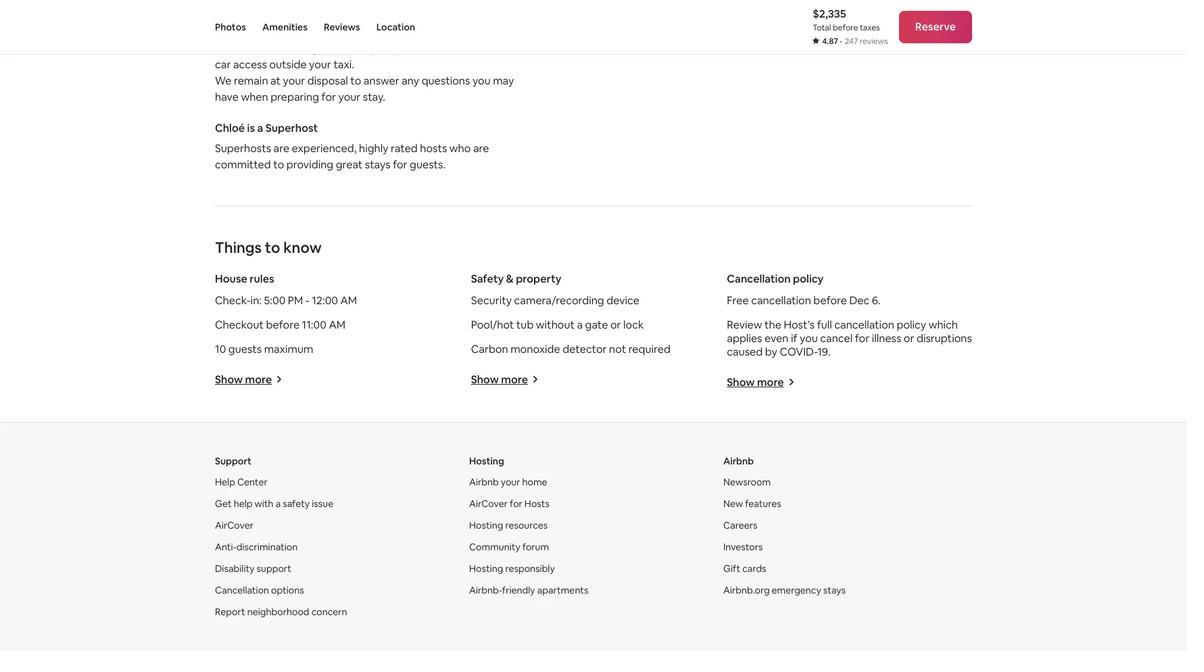 Task type: vqa. For each thing, say whether or not it's contained in the screenshot.
7
no



Task type: locate. For each thing, give the bounding box(es) containing it.
1 horizontal spatial cancellation
[[727, 272, 791, 286]]

airbnb.org emergency stays link
[[724, 584, 846, 597]]

show more button
[[215, 373, 283, 387], [471, 373, 539, 387], [727, 375, 795, 390]]

a right is
[[257, 121, 263, 135]]

to left "providing"
[[273, 157, 284, 172]]

pool/hot
[[471, 318, 514, 332]]

carbon
[[471, 342, 509, 356]]

show more for guests
[[215, 373, 272, 387]]

before inside $2,335 total before taxes
[[834, 22, 859, 33]]

show more down the guests
[[215, 373, 272, 387]]

superhosts
[[215, 141, 271, 155]]

hosting for hosting
[[469, 455, 505, 467]]

guests.
[[410, 157, 446, 172]]

1 horizontal spatial you
[[473, 74, 491, 88]]

your left stay
[[252, 21, 275, 35]]

2 horizontal spatial show more
[[727, 375, 785, 390]]

show down caused
[[727, 375, 755, 390]]

1 vertical spatial you
[[473, 74, 491, 88]]

review the host's full cancellation policy which applies even if you cancel for illness or disruptions caused by covid-19.
[[727, 318, 973, 359]]

airbnb your home link
[[469, 476, 548, 488]]

you left the up
[[372, 41, 390, 55]]

0 horizontal spatial show more
[[215, 373, 272, 387]]

you inside review the host's full cancellation policy which applies even if you cancel for illness or disruptions caused by covid-19.
[[800, 331, 818, 346]]

cancellation down dec
[[835, 318, 895, 332]]

6.
[[873, 293, 881, 308]]

more for guests
[[245, 373, 272, 387]]

more down 10 guests maximum
[[245, 373, 272, 387]]

&
[[506, 272, 514, 286]]

your
[[252, 21, 275, 35], [309, 57, 331, 72], [283, 74, 305, 88], [339, 90, 361, 104], [501, 476, 521, 488]]

1 vertical spatial the
[[765, 318, 782, 332]]

reviews
[[324, 21, 360, 33]]

or right illness
[[904, 331, 915, 346]]

your left stay.
[[339, 90, 361, 104]]

things to know
[[215, 238, 322, 257]]

policy inside review the host's full cancellation policy which applies even if you cancel for illness or disruptions caused by covid-19.
[[897, 318, 927, 332]]

reserve button
[[900, 11, 973, 43]]

may
[[493, 74, 514, 88]]

for down rated
[[393, 157, 408, 172]]

show more button for monoxide
[[471, 373, 539, 387]]

1 horizontal spatial cancellation
[[835, 318, 895, 332]]

dec
[[850, 293, 870, 308]]

cancellation inside review the host's full cancellation policy which applies even if you cancel for illness or disruptions caused by covid-19.
[[835, 318, 895, 332]]

are down superhost
[[274, 141, 290, 155]]

for down disposal
[[322, 90, 336, 104]]

2 are from the left
[[473, 141, 489, 155]]

device
[[607, 293, 640, 308]]

2 horizontal spatial you
[[800, 331, 818, 346]]

providing
[[287, 157, 334, 172]]

a for pool/hot tub without a gate or lock
[[577, 318, 583, 332]]

safety & property
[[471, 272, 562, 286]]

new features link
[[724, 498, 782, 510]]

1 horizontal spatial more
[[501, 373, 528, 387]]

or left "lock"
[[611, 318, 621, 332]]

0 vertical spatial aircover
[[469, 498, 508, 510]]

1 horizontal spatial stays
[[824, 584, 846, 597]]

to inside during your stay aziz, the riad manager will pick you up from riad laarousse's car access outside your taxi. we remain at your disposal to answer any questions you may have when preparing for your stay.
[[351, 74, 361, 88]]

airbnb up newsroom
[[724, 455, 754, 467]]

$2,335 total before taxes
[[813, 7, 881, 33]]

the left if
[[765, 318, 782, 332]]

0 vertical spatial hosting
[[469, 455, 505, 467]]

is
[[247, 121, 255, 135]]

cancel
[[821, 331, 853, 346]]

1 vertical spatial cancellation
[[835, 318, 895, 332]]

review
[[727, 318, 763, 332]]

policy left which at right
[[897, 318, 927, 332]]

before up the full
[[814, 293, 848, 308]]

0 horizontal spatial show more button
[[215, 373, 283, 387]]

stays down highly
[[365, 157, 391, 172]]

who
[[450, 141, 471, 155]]

during
[[215, 21, 250, 35]]

riad
[[260, 41, 281, 55], [434, 41, 456, 55]]

chloé is a superhost superhosts are experienced, highly rated hosts who are committed to providing great stays for guests.
[[215, 121, 489, 172]]

1 horizontal spatial show more button
[[471, 373, 539, 387]]

10 guests maximum
[[215, 342, 314, 356]]

disability support
[[215, 563, 292, 575]]

3 hosting from the top
[[469, 563, 504, 575]]

security camera/recording device
[[471, 293, 640, 308]]

2 horizontal spatial a
[[577, 318, 583, 332]]

0 vertical spatial stays
[[365, 157, 391, 172]]

1 horizontal spatial a
[[276, 498, 281, 510]]

-
[[306, 293, 310, 308]]

neighborhood
[[247, 606, 310, 618]]

investors link
[[724, 541, 763, 553]]

cancellation
[[727, 272, 791, 286], [215, 584, 269, 597]]

responsibly
[[506, 563, 555, 575]]

hosting up airbnb-
[[469, 563, 504, 575]]

2 vertical spatial hosting
[[469, 563, 504, 575]]

a left gate
[[577, 318, 583, 332]]

show more button down the guests
[[215, 373, 283, 387]]

airbnb for airbnb your home
[[469, 476, 499, 488]]

issue
[[312, 498, 334, 510]]

reviews button
[[324, 0, 360, 54]]

before for dec
[[814, 293, 848, 308]]

0 horizontal spatial the
[[241, 41, 258, 55]]

1 horizontal spatial policy
[[897, 318, 927, 332]]

check-in: 5:00 pm - 12:00 am
[[215, 293, 357, 308]]

careers link
[[724, 519, 758, 532]]

a for get help with a safety issue
[[276, 498, 281, 510]]

show more button down carbon
[[471, 373, 539, 387]]

am right 12:00
[[341, 293, 357, 308]]

0 horizontal spatial a
[[257, 121, 263, 135]]

0 horizontal spatial airbnb
[[469, 476, 499, 488]]

0 horizontal spatial cancellation
[[215, 584, 269, 597]]

1 horizontal spatial show
[[471, 373, 499, 387]]

1 vertical spatial hosting
[[469, 519, 504, 532]]

1 horizontal spatial or
[[904, 331, 915, 346]]

12:00
[[312, 293, 338, 308]]

show more button down by
[[727, 375, 795, 390]]

before
[[834, 22, 859, 33], [814, 293, 848, 308], [266, 318, 300, 332]]

more for monoxide
[[501, 373, 528, 387]]

hosting up community on the left bottom
[[469, 519, 504, 532]]

1 vertical spatial aircover
[[215, 519, 254, 532]]

0 horizontal spatial are
[[274, 141, 290, 155]]

0 horizontal spatial show
[[215, 373, 243, 387]]

more down by
[[758, 375, 785, 390]]

1 horizontal spatial are
[[473, 141, 489, 155]]

0 vertical spatial a
[[257, 121, 263, 135]]

full
[[818, 318, 833, 332]]

0 vertical spatial to
[[351, 74, 361, 88]]

covid-
[[780, 345, 818, 359]]

am right 11:00
[[329, 318, 346, 332]]

rules
[[250, 272, 274, 286]]

0 horizontal spatial or
[[611, 318, 621, 332]]

before down check-in: 5:00 pm - 12:00 am
[[266, 318, 300, 332]]

airbnb up aircover for hosts
[[469, 476, 499, 488]]

show more down caused
[[727, 375, 785, 390]]

0 vertical spatial before
[[834, 22, 859, 33]]

hosting resources
[[469, 519, 548, 532]]

2 vertical spatial to
[[265, 238, 280, 257]]

will
[[331, 41, 347, 55]]

policy up free cancellation before dec 6.
[[794, 272, 824, 286]]

a inside chloé is a superhost superhosts are experienced, highly rated hosts who are committed to providing great stays for guests.
[[257, 121, 263, 135]]

0 horizontal spatial riad
[[260, 41, 281, 55]]

1 horizontal spatial airbnb
[[724, 455, 754, 467]]

the up access
[[241, 41, 258, 55]]

policy
[[794, 272, 824, 286], [897, 318, 927, 332]]

0 horizontal spatial policy
[[794, 272, 824, 286]]

before up ·
[[834, 22, 859, 33]]

show more down carbon
[[471, 373, 528, 387]]

house
[[215, 272, 248, 286]]

monoxide
[[511, 342, 561, 356]]

you
[[372, 41, 390, 55], [473, 74, 491, 88], [800, 331, 818, 346]]

riad up "outside" on the top left of the page
[[260, 41, 281, 55]]

aircover up anti-
[[215, 519, 254, 532]]

for left hosts on the bottom of the page
[[510, 498, 523, 510]]

highly
[[359, 141, 389, 155]]

riad right from at the top left
[[434, 41, 456, 55]]

1 vertical spatial policy
[[897, 318, 927, 332]]

cancellation for cancellation policy
[[727, 272, 791, 286]]

aircover for hosts
[[469, 498, 550, 510]]

19.
[[818, 345, 831, 359]]

illness
[[872, 331, 902, 346]]

more down monoxide
[[501, 373, 528, 387]]

1 vertical spatial am
[[329, 318, 346, 332]]

center
[[237, 476, 268, 488]]

cancellation up free
[[727, 272, 791, 286]]

hosting responsibly link
[[469, 563, 555, 575]]

1 are from the left
[[274, 141, 290, 155]]

from
[[408, 41, 432, 55]]

hosts
[[420, 141, 447, 155]]

cancellation down disability
[[215, 584, 269, 597]]

1 vertical spatial a
[[577, 318, 583, 332]]

1 horizontal spatial aircover
[[469, 498, 508, 510]]

you right if
[[800, 331, 818, 346]]

1 vertical spatial to
[[273, 157, 284, 172]]

1 vertical spatial airbnb
[[469, 476, 499, 488]]

show more button for guests
[[215, 373, 283, 387]]

the
[[241, 41, 258, 55], [765, 318, 782, 332]]

2 hosting from the top
[[469, 519, 504, 532]]

show for carbon
[[471, 373, 499, 387]]

lock
[[624, 318, 644, 332]]

emergency
[[772, 584, 822, 597]]

0 vertical spatial policy
[[794, 272, 824, 286]]

a right with
[[276, 498, 281, 510]]

4.87
[[823, 36, 839, 47]]

2 vertical spatial a
[[276, 498, 281, 510]]

1 horizontal spatial show more
[[471, 373, 528, 387]]

2 vertical spatial before
[[266, 318, 300, 332]]

2 riad from the left
[[434, 41, 456, 55]]

show down carbon
[[471, 373, 499, 387]]

1 horizontal spatial the
[[765, 318, 782, 332]]

for left illness
[[856, 331, 870, 346]]

camera/recording
[[515, 293, 605, 308]]

hosting up the airbnb your home
[[469, 455, 505, 467]]

0 horizontal spatial more
[[245, 373, 272, 387]]

preparing
[[271, 90, 319, 104]]

cancellation down cancellation policy
[[752, 293, 812, 308]]

0 horizontal spatial you
[[372, 41, 390, 55]]

with
[[255, 498, 274, 510]]

0 horizontal spatial stays
[[365, 157, 391, 172]]

0 horizontal spatial aircover
[[215, 519, 254, 532]]

airbnb your home
[[469, 476, 548, 488]]

0 vertical spatial cancellation
[[727, 272, 791, 286]]

0 vertical spatial the
[[241, 41, 258, 55]]

home
[[523, 476, 548, 488]]

without
[[536, 318, 575, 332]]

cancellation options
[[215, 584, 304, 597]]

for inside chloé is a superhost superhosts are experienced, highly rated hosts who are committed to providing great stays for guests.
[[393, 157, 408, 172]]

are right who
[[473, 141, 489, 155]]

aircover down the airbnb your home
[[469, 498, 508, 510]]

to left know
[[265, 238, 280, 257]]

apartments
[[538, 584, 589, 597]]

1 horizontal spatial riad
[[434, 41, 456, 55]]

2 vertical spatial you
[[800, 331, 818, 346]]

0 horizontal spatial cancellation
[[752, 293, 812, 308]]

or
[[611, 318, 621, 332], [904, 331, 915, 346]]

photos button
[[215, 0, 246, 54]]

rated
[[391, 141, 418, 155]]

to down taxi.
[[351, 74, 361, 88]]

the inside during your stay aziz, the riad manager will pick you up from riad laarousse's car access outside your taxi. we remain at your disposal to answer any questions you may have when preparing for your stay.
[[241, 41, 258, 55]]

check-
[[215, 293, 251, 308]]

1 vertical spatial before
[[814, 293, 848, 308]]

you left may at the left top
[[473, 74, 491, 88]]

1 hosting from the top
[[469, 455, 505, 467]]

stays right emergency
[[824, 584, 846, 597]]

0 vertical spatial airbnb
[[724, 455, 754, 467]]

1 vertical spatial cancellation
[[215, 584, 269, 597]]

show down 10
[[215, 373, 243, 387]]



Task type: describe. For each thing, give the bounding box(es) containing it.
airbnb.org emergency stays
[[724, 584, 846, 597]]

newsroom link
[[724, 476, 771, 488]]

taxi.
[[334, 57, 354, 72]]

help center link
[[215, 476, 268, 488]]

by
[[766, 345, 778, 359]]

property
[[516, 272, 562, 286]]

location
[[377, 21, 416, 33]]

hosting resources link
[[469, 519, 548, 532]]

tub
[[517, 318, 534, 332]]

hosts
[[525, 498, 550, 510]]

manager
[[284, 41, 328, 55]]

0 vertical spatial am
[[341, 293, 357, 308]]

to inside chloé is a superhost superhosts are experienced, highly rated hosts who are committed to providing great stays for guests.
[[273, 157, 284, 172]]

0 vertical spatial you
[[372, 41, 390, 55]]

aircover for aircover for hosts
[[469, 498, 508, 510]]

up
[[393, 41, 405, 55]]

report neighborhood concern link
[[215, 606, 347, 618]]

your up preparing
[[283, 74, 305, 88]]

car
[[215, 57, 231, 72]]

aircover for aircover "link"
[[215, 519, 254, 532]]

answer
[[364, 74, 400, 88]]

amenities button
[[262, 0, 308, 54]]

remain
[[234, 74, 268, 88]]

the inside review the host's full cancellation policy which applies even if you cancel for illness or disruptions caused by covid-19.
[[765, 318, 782, 332]]

security
[[471, 293, 512, 308]]

your up disposal
[[309, 57, 331, 72]]

help
[[215, 476, 235, 488]]

safety
[[471, 272, 504, 286]]

have
[[215, 90, 239, 104]]

disposal
[[308, 74, 348, 88]]

report
[[215, 606, 245, 618]]

for inside during your stay aziz, the riad manager will pick you up from riad laarousse's car access outside your taxi. we remain at your disposal to answer any questions you may have when preparing for your stay.
[[322, 90, 336, 104]]

4.87 · 247 reviews
[[823, 36, 889, 47]]

2 horizontal spatial show
[[727, 375, 755, 390]]

support
[[215, 455, 252, 467]]

show for 10
[[215, 373, 243, 387]]

anti-
[[215, 541, 237, 553]]

airbnb-
[[469, 584, 503, 597]]

get
[[215, 498, 232, 510]]

at
[[271, 74, 281, 88]]

pick
[[349, 41, 370, 55]]

reserve
[[916, 20, 957, 34]]

airbnb-friendly apartments link
[[469, 584, 589, 597]]

show more for monoxide
[[471, 373, 528, 387]]

$2,335
[[813, 7, 847, 21]]

concern
[[312, 606, 347, 618]]

help center
[[215, 476, 268, 488]]

2 horizontal spatial show more button
[[727, 375, 795, 390]]

get help with a safety issue link
[[215, 498, 334, 510]]

help
[[234, 498, 253, 510]]

aziz,
[[215, 41, 238, 55]]

photos
[[215, 21, 246, 33]]

we
[[215, 74, 232, 88]]

options
[[271, 584, 304, 597]]

airbnb for airbnb
[[724, 455, 754, 467]]

detector
[[563, 342, 607, 356]]

laarousse's
[[458, 41, 515, 55]]

stays inside chloé is a superhost superhosts are experienced, highly rated hosts who are committed to providing great stays for guests.
[[365, 157, 391, 172]]

great
[[336, 157, 363, 172]]

your up aircover for hosts
[[501, 476, 521, 488]]

before for taxes
[[834, 22, 859, 33]]

things
[[215, 238, 262, 257]]

gift cards
[[724, 563, 767, 575]]

hosting responsibly
[[469, 563, 555, 575]]

0 vertical spatial cancellation
[[752, 293, 812, 308]]

newsroom
[[724, 476, 771, 488]]

or inside review the host's full cancellation policy which applies even if you cancel for illness or disruptions caused by covid-19.
[[904, 331, 915, 346]]

committed
[[215, 157, 271, 172]]

host's
[[784, 318, 815, 332]]

2 horizontal spatial more
[[758, 375, 785, 390]]

247
[[845, 36, 859, 47]]

taxes
[[860, 22, 881, 33]]

in:
[[251, 293, 262, 308]]

safety
[[283, 498, 310, 510]]

aircover link
[[215, 519, 254, 532]]

1 vertical spatial stays
[[824, 584, 846, 597]]

friendly
[[503, 584, 536, 597]]

forum
[[523, 541, 549, 553]]

1 riad from the left
[[260, 41, 281, 55]]

required
[[629, 342, 671, 356]]

reviews
[[860, 36, 889, 47]]

guests
[[229, 342, 262, 356]]

airbnb.org
[[724, 584, 770, 597]]

caused
[[727, 345, 763, 359]]

experienced,
[[292, 141, 357, 155]]

features
[[746, 498, 782, 510]]

which
[[929, 318, 959, 332]]

report neighborhood concern
[[215, 606, 347, 618]]

stay
[[277, 21, 298, 35]]

gate
[[586, 318, 608, 332]]

for inside review the host's full cancellation policy which applies even if you cancel for illness or disruptions caused by covid-19.
[[856, 331, 870, 346]]

outside
[[270, 57, 307, 72]]

carbon monoxide detector not required
[[471, 342, 671, 356]]

anti-discrimination
[[215, 541, 298, 553]]

hosting for hosting resources
[[469, 519, 504, 532]]

access
[[233, 57, 267, 72]]

cancellation for cancellation options
[[215, 584, 269, 597]]

community forum
[[469, 541, 549, 553]]

cancellation policy
[[727, 272, 824, 286]]

gift
[[724, 563, 741, 575]]

hosting for hosting responsibly
[[469, 563, 504, 575]]

checkout before 11:00 am
[[215, 318, 346, 332]]



